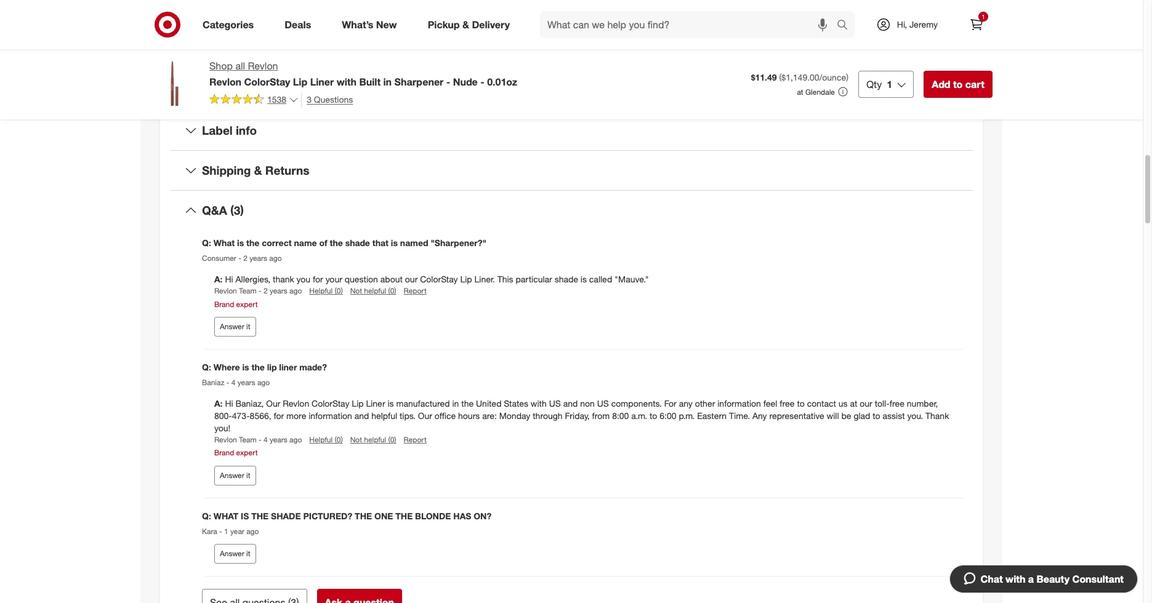 Task type: describe. For each thing, give the bounding box(es) containing it.
0 vertical spatial our
[[405, 274, 418, 285]]

called
[[589, 274, 612, 285]]

label info
[[202, 123, 257, 138]]

be
[[842, 411, 852, 422]]

expert for hi allergies, thank you for your question about our colorstay lip liner. this particular shade is called "mauve."
[[236, 300, 258, 309]]

1 inside q: what is the shade pictured? the one the blonde has on? kara - 1 year ago
[[224, 527, 228, 537]]

feel
[[764, 399, 778, 409]]

not helpful  (0) for made?
[[350, 436, 396, 445]]

hi inside hi baniaz, our revlon colorstay lip liner is manufactured in the united states with us and non us components. for any other information feel free to contact us at our toll-free number, 800-473-8566, for more information and helpful tips.  our office hours are: monday through friday, from 8:00 a.m. to 6:00 p.m. eastern time. any representative will be glad to assist you. thank you!
[[225, 399, 233, 409]]

a
[[1028, 573, 1034, 586]]

correct
[[262, 238, 292, 248]]

liner for is
[[366, 399, 385, 409]]

liner for with
[[310, 76, 334, 88]]

assist
[[883, 411, 905, 422]]

8:00
[[612, 411, 629, 422]]

"mauve."
[[615, 274, 649, 285]]

friday,
[[565, 411, 590, 422]]

0 horizontal spatial at
[[797, 87, 804, 97]]

revlon down allergies,
[[214, 287, 237, 296]]

hi baniaz, our revlon colorstay lip liner is manufactured in the united states with us and non us components. for any other information feel free to contact us at our toll-free number, 800-473-8566, for more information and helpful tips.  our office hours are: monday through friday, from 8:00 a.m. to 6:00 p.m. eastern time. any representative will be glad to assist you. thank you!
[[214, 399, 949, 434]]

representative
[[770, 411, 825, 422]]

years inside q: where is the lip liner made? baniaz - 4 years ago
[[238, 378, 255, 388]]

to right a.m. at bottom
[[650, 411, 657, 422]]

q: what is the correct name of the shade that is named "sharpener?" consumer - 2 years ago
[[202, 238, 487, 263]]

answer it button for hi allergies, thank you for your question about our colorstay lip liner. this particular shade is called "mauve."
[[214, 317, 256, 337]]

any
[[753, 411, 767, 422]]

your
[[326, 274, 342, 285]]

baniaz,
[[236, 399, 264, 409]]

glad
[[854, 411, 871, 422]]

1 vertical spatial shade
[[555, 274, 578, 285]]

1 vertical spatial and
[[355, 411, 369, 422]]

answer for hi allergies, thank you for your question about our colorstay lip liner. this particular shade is called "mauve."
[[220, 322, 244, 331]]

q&a (3)
[[202, 203, 244, 217]]

categories link
[[192, 11, 269, 38]]

0 horizontal spatial information
[[309, 411, 352, 422]]

brand for hi baniaz, our revlon colorstay lip liner is manufactured in the united states with us and non us components. for any other information feel free to contact us at our toll-free number, 800-473-8566, for more information and helpful tips.  our office hours are: monday through friday, from 8:00 a.m. to 6:00 p.m. eastern time. any representative will be glad to assist you. thank you!
[[214, 449, 234, 458]]

0 vertical spatial information
[[718, 399, 761, 409]]

3 questions link
[[301, 93, 353, 107]]

shop
[[209, 60, 233, 72]]

it for hi baniaz, our revlon colorstay lip liner is manufactured in the united states with us and non us components. for any other information feel free to contact us at our toll-free number, 800-473-8566, for more information and helpful tips.  our office hours are: monday through friday, from 8:00 a.m. to 6:00 p.m. eastern time. any representative will be glad to assist you. thank you!
[[246, 471, 250, 480]]

1 vertical spatial 4
[[264, 436, 268, 445]]

us
[[839, 399, 848, 409]]

team for hi allergies, thank you for your question about our colorstay lip liner. this particular shade is called "mauve."
[[239, 287, 257, 296]]

what
[[214, 238, 235, 248]]

blonde
[[415, 511, 451, 521]]

any
[[679, 399, 693, 409]]

image of revlon colorstay lip liner with built in sharpener - nude - 0.01oz image
[[150, 59, 200, 108]]

2 the from the left
[[355, 511, 372, 521]]

helpful  (0) for made?
[[309, 436, 343, 445]]

with inside shop all revlon revlon colorstay lip liner with built in sharpener - nude - 0.01oz
[[337, 76, 357, 88]]

qty
[[867, 78, 882, 90]]

what's
[[342, 18, 374, 31]]

helpful for of
[[309, 287, 333, 296]]

hi,
[[897, 19, 907, 30]]

3 answer it from the top
[[220, 550, 250, 559]]

search
[[831, 19, 861, 32]]

with inside hi baniaz, our revlon colorstay lip liner is manufactured in the united states with us and non us components. for any other information feel free to contact us at our toll-free number, 800-473-8566, for more information and helpful tips.  our office hours are: monday through friday, from 8:00 a.m. to 6:00 p.m. eastern time. any representative will be glad to assist you. thank you!
[[531, 399, 547, 409]]

ago inside q: what is the correct name of the shade that is named "sharpener?" consumer - 2 years ago
[[269, 254, 282, 263]]

1538
[[267, 94, 286, 105]]

- right nude
[[481, 76, 485, 88]]

not for of
[[350, 287, 362, 296]]

revlon down shop
[[209, 76, 241, 88]]

q: for q: what is the correct name of the shade that is named "sharpener?"
[[202, 238, 211, 248]]

questions
[[314, 94, 353, 105]]

categories
[[203, 18, 254, 31]]

report for q: what is the correct name of the shade that is named "sharpener?"
[[404, 287, 427, 296]]

& for shipping
[[254, 163, 262, 178]]

q&a
[[202, 203, 227, 217]]

a: hi allergies, thank you for your question about our colorstay lip liner. this particular shade is called "mauve."
[[214, 274, 649, 285]]

for inside hi baniaz, our revlon colorstay lip liner is manufactured in the united states with us and non us components. for any other information feel free to contact us at our toll-free number, 800-473-8566, for more information and helpful tips.  our office hours are: monday through friday, from 8:00 a.m. to 6:00 p.m. eastern time. any representative will be glad to assist you. thank you!
[[274, 411, 284, 422]]

report for q: where is the lip liner made?
[[404, 436, 427, 445]]

$11.49 ( $1,149.00 /ounce )
[[751, 72, 849, 83]]

what
[[214, 511, 238, 521]]

label info button
[[170, 111, 973, 150]]

/ounce
[[820, 72, 846, 83]]

- inside q: what is the correct name of the shade that is named "sharpener?" consumer - 2 years ago
[[238, 254, 241, 263]]

it for hi allergies, thank you for your question about our colorstay lip liner. this particular shade is called "mauve."
[[246, 322, 250, 331]]

toll-
[[875, 399, 890, 409]]

to up representative
[[797, 399, 805, 409]]

particular
[[516, 274, 552, 285]]

1 vertical spatial colorstay
[[420, 274, 458, 285]]

p.m.
[[679, 411, 695, 422]]

$11.49
[[751, 72, 777, 83]]

report button for q: where is the lip liner made?
[[404, 435, 427, 446]]

is right what in the left top of the page
[[237, 238, 244, 248]]

the inside q: where is the lip liner made? baniaz - 4 years ago
[[252, 362, 265, 372]]

shipping
[[202, 163, 251, 178]]

3
[[307, 94, 312, 105]]

liner.
[[475, 274, 495, 285]]

473-
[[232, 411, 250, 422]]

united
[[476, 399, 502, 409]]

years inside q: what is the correct name of the shade that is named "sharpener?" consumer - 2 years ago
[[250, 254, 267, 263]]

what's new
[[342, 18, 397, 31]]

helpful  (0) button for made?
[[309, 435, 343, 446]]

helpful  (0) button for of
[[309, 286, 343, 297]]

1 horizontal spatial 2
[[264, 287, 268, 296]]

years down thank
[[270, 287, 288, 296]]

(
[[779, 72, 782, 83]]

is inside q: where is the lip liner made? baniaz - 4 years ago
[[242, 362, 249, 372]]

on?
[[474, 511, 492, 521]]

shop all revlon revlon colorstay lip liner with built in sharpener - nude - 0.01oz
[[209, 60, 517, 88]]

baniaz
[[202, 378, 224, 388]]

jeremy
[[910, 19, 938, 30]]

you.
[[908, 411, 923, 422]]

revlon team - 4 years ago
[[214, 436, 302, 445]]

one
[[374, 511, 393, 521]]

years down more
[[270, 436, 288, 445]]

kara
[[202, 527, 217, 537]]

)
[[846, 72, 849, 83]]

add to cart
[[932, 78, 985, 90]]

brand expert for hi baniaz, our revlon colorstay lip liner is manufactured in the united states with us and non us components. for any other information feel free to contact us at our toll-free number, 800-473-8566, for more information and helpful tips.  our office hours are: monday through friday, from 8:00 a.m. to 6:00 p.m. eastern time. any representative will be glad to assist you. thank you!
[[214, 449, 258, 458]]

not for made?
[[350, 436, 362, 445]]

answer it for hi baniaz, our revlon colorstay lip liner is manufactured in the united states with us and non us components. for any other information feel free to contact us at our toll-free number, 800-473-8566, for more information and helpful tips.  our office hours are: monday through friday, from 8:00 a.m. to 6:00 p.m. eastern time. any representative will be glad to assist you. thank you!
[[220, 471, 250, 480]]

- down allergies,
[[259, 287, 262, 296]]

at glendale
[[797, 87, 835, 97]]

info
[[236, 123, 257, 138]]

- left nude
[[446, 76, 450, 88]]

1538 link
[[209, 93, 299, 108]]

deals
[[285, 18, 311, 31]]

2 free from the left
[[890, 399, 905, 409]]



Task type: locate. For each thing, give the bounding box(es) containing it.
brand down 'you!'
[[214, 449, 234, 458]]

1 answer it from the top
[[220, 322, 250, 331]]

- right consumer
[[238, 254, 241, 263]]

is left called
[[581, 274, 587, 285]]

1 vertical spatial information
[[309, 411, 352, 422]]

us up from
[[597, 399, 609, 409]]

brand expert down the revlon team - 2 years ago
[[214, 300, 258, 309]]

not helpful  (0) button for made?
[[350, 435, 396, 446]]

2 helpful from the top
[[309, 436, 333, 445]]

0 horizontal spatial with
[[337, 76, 357, 88]]

2 not helpful  (0) from the top
[[350, 436, 396, 445]]

the inside hi baniaz, our revlon colorstay lip liner is manufactured in the united states with us and non us components. for any other information feel free to contact us at our toll-free number, 800-473-8566, for more information and helpful tips.  our office hours are: monday through friday, from 8:00 a.m. to 6:00 p.m. eastern time. any representative will be glad to assist you. thank you!
[[461, 399, 474, 409]]

2 not from the top
[[350, 436, 362, 445]]

& inside dropdown button
[[254, 163, 262, 178]]

in
[[383, 76, 392, 88], [452, 399, 459, 409]]

q: inside q: what is the shade pictured? the one the blonde has on? kara - 1 year ago
[[202, 511, 211, 521]]

answer down "year"
[[220, 550, 244, 559]]

1 answer from the top
[[220, 322, 244, 331]]

2 team from the top
[[239, 436, 257, 445]]

2 vertical spatial colorstay
[[312, 399, 350, 409]]

2 answer it button from the top
[[214, 466, 256, 486]]

and
[[563, 399, 578, 409], [355, 411, 369, 422]]

1 vertical spatial for
[[274, 411, 284, 422]]

revlon inside hi baniaz, our revlon colorstay lip liner is manufactured in the united states with us and non us components. for any other information feel free to contact us at our toll-free number, 800-473-8566, for more information and helpful tips.  our office hours are: monday through friday, from 8:00 a.m. to 6:00 p.m. eastern time. any representative will be glad to assist you. thank you!
[[283, 399, 309, 409]]

1 vertical spatial answer it button
[[214, 466, 256, 486]]

1 horizontal spatial the
[[355, 511, 372, 521]]

1 expert from the top
[[236, 300, 258, 309]]

2 answer from the top
[[220, 471, 244, 480]]

contact
[[807, 399, 836, 409]]

2 report from the top
[[404, 436, 427, 445]]

with up through
[[531, 399, 547, 409]]

for left more
[[274, 411, 284, 422]]

lip
[[293, 76, 308, 88], [460, 274, 472, 285], [352, 399, 364, 409]]

thank
[[926, 411, 949, 422]]

0 horizontal spatial our
[[266, 399, 281, 409]]

consumer
[[202, 254, 236, 263]]

2 up allergies,
[[243, 254, 248, 263]]

1 report button from the top
[[404, 286, 427, 297]]

1 vertical spatial not
[[350, 436, 362, 445]]

has
[[453, 511, 471, 521]]

1 right jeremy
[[982, 13, 985, 20]]

1 horizontal spatial us
[[597, 399, 609, 409]]

q: for q: what is the shade pictured? the one the blonde has on?
[[202, 511, 211, 521]]

2 inside q: what is the correct name of the shade that is named "sharpener?" consumer - 2 years ago
[[243, 254, 248, 263]]

information up time.
[[718, 399, 761, 409]]

hi
[[225, 274, 233, 285], [225, 399, 233, 409]]

"sharpener?"
[[431, 238, 487, 248]]

0 vertical spatial colorstay
[[244, 76, 290, 88]]

ago down lip
[[257, 378, 270, 388]]

4
[[231, 378, 236, 388], [264, 436, 268, 445]]

1 vertical spatial report
[[404, 436, 427, 445]]

1 right qty
[[887, 78, 893, 90]]

to inside button
[[953, 78, 963, 90]]

1 vertical spatial our
[[418, 411, 432, 422]]

all
[[236, 60, 245, 72]]

0 horizontal spatial &
[[254, 163, 262, 178]]

2 report button from the top
[[404, 435, 427, 446]]

about
[[380, 274, 403, 285]]

2 helpful  (0) button from the top
[[309, 435, 343, 446]]

team for hi baniaz, our revlon colorstay lip liner is manufactured in the united states with us and non us components. for any other information feel free to contact us at our toll-free number, 800-473-8566, for more information and helpful tips.  our office hours are: monday through friday, from 8:00 a.m. to 6:00 p.m. eastern time. any representative will be glad to assist you. thank you!
[[239, 436, 257, 445]]

in up office
[[452, 399, 459, 409]]

& left returns
[[254, 163, 262, 178]]

the left one
[[355, 511, 372, 521]]

2 a: from the top
[[214, 399, 225, 409]]

0 vertical spatial not helpful  (0) button
[[350, 286, 396, 297]]

liner
[[310, 76, 334, 88], [366, 399, 385, 409]]

sharpener
[[395, 76, 444, 88]]

a.m.
[[631, 411, 647, 422]]

question
[[345, 274, 378, 285]]

colorstay for is
[[312, 399, 350, 409]]

1 vertical spatial team
[[239, 436, 257, 445]]

liner inside hi baniaz, our revlon colorstay lip liner is manufactured in the united states with us and non us components. for any other information feel free to contact us at our toll-free number, 800-473-8566, for more information and helpful tips.  our office hours are: monday through friday, from 8:00 a.m. to 6:00 p.m. eastern time. any representative will be glad to assist you. thank you!
[[366, 399, 385, 409]]

helpful inside hi baniaz, our revlon colorstay lip liner is manufactured in the united states with us and non us components. for any other information feel free to contact us at our toll-free number, 800-473-8566, for more information and helpful tips.  our office hours are: monday through friday, from 8:00 a.m. to 6:00 p.m. eastern time. any representative will be glad to assist you. thank you!
[[372, 411, 397, 422]]

colorstay for with
[[244, 76, 290, 88]]

q: inside q: where is the lip liner made? baniaz - 4 years ago
[[202, 362, 211, 372]]

shipping & returns
[[202, 163, 309, 178]]

2 vertical spatial q:
[[202, 511, 211, 521]]

ago down correct
[[269, 254, 282, 263]]

thank
[[273, 274, 294, 285]]

information right more
[[309, 411, 352, 422]]

800-
[[214, 411, 232, 422]]

made?
[[299, 362, 327, 372]]

chat with a beauty consultant button
[[949, 565, 1138, 594]]

our up glad
[[860, 399, 873, 409]]

1 helpful from the top
[[309, 287, 333, 296]]

- inside q: where is the lip liner made? baniaz - 4 years ago
[[227, 378, 229, 388]]

liner inside shop all revlon revlon colorstay lip liner with built in sharpener - nude - 0.01oz
[[310, 76, 334, 88]]

1 not from the top
[[350, 287, 362, 296]]

1 vertical spatial not helpful  (0) button
[[350, 435, 396, 446]]

2 answer it from the top
[[220, 471, 250, 480]]

information
[[718, 399, 761, 409], [309, 411, 352, 422]]

expert
[[236, 300, 258, 309], [236, 449, 258, 458]]

revlon
[[248, 60, 278, 72], [209, 76, 241, 88], [214, 287, 237, 296], [283, 399, 309, 409], [214, 436, 237, 445]]

2 vertical spatial it
[[246, 550, 250, 559]]

0 horizontal spatial for
[[274, 411, 284, 422]]

the
[[246, 238, 260, 248], [330, 238, 343, 248], [252, 362, 265, 372], [461, 399, 474, 409]]

q: for q: where is the lip liner made?
[[202, 362, 211, 372]]

new
[[376, 18, 397, 31]]

revlon right all
[[248, 60, 278, 72]]

What can we help you find? suggestions appear below search field
[[540, 11, 840, 38]]

liner up 3 questions link
[[310, 76, 334, 88]]

monday
[[499, 411, 531, 422]]

q: up kara on the left
[[202, 511, 211, 521]]

1 not helpful  (0) button from the top
[[350, 286, 396, 297]]

2 vertical spatial answer it
[[220, 550, 250, 559]]

us
[[549, 399, 561, 409], [597, 399, 609, 409]]

colorstay down made?
[[312, 399, 350, 409]]

1 vertical spatial at
[[850, 399, 858, 409]]

helpful for of
[[364, 287, 386, 296]]

$1,149.00
[[782, 72, 820, 83]]

0 vertical spatial q:
[[202, 238, 211, 248]]

colorstay
[[244, 76, 290, 88], [420, 274, 458, 285], [312, 399, 350, 409]]

to down toll-
[[873, 411, 881, 422]]

& for pickup
[[463, 18, 469, 31]]

the up hours
[[461, 399, 474, 409]]

0 vertical spatial in
[[383, 76, 392, 88]]

years up baniaz,
[[238, 378, 255, 388]]

office
[[435, 411, 456, 422]]

2 it from the top
[[246, 471, 250, 480]]

0.01oz
[[487, 76, 517, 88]]

0 vertical spatial brand expert
[[214, 300, 258, 309]]

liner left manufactured
[[366, 399, 385, 409]]

1 vertical spatial &
[[254, 163, 262, 178]]

ago down more
[[290, 436, 302, 445]]

answer for hi baniaz, our revlon colorstay lip liner is manufactured in the united states with us and non us components. for any other information feel free to contact us at our toll-free number, 800-473-8566, for more information and helpful tips.  our office hours are: monday through friday, from 8:00 a.m. to 6:00 p.m. eastern time. any representative will be glad to assist you. thank you!
[[220, 471, 244, 480]]

add
[[932, 78, 951, 90]]

a: down consumer
[[214, 274, 223, 285]]

1 the from the left
[[251, 511, 269, 521]]

1 vertical spatial with
[[531, 399, 547, 409]]

1 a: from the top
[[214, 274, 223, 285]]

colorstay inside hi baniaz, our revlon colorstay lip liner is manufactured in the united states with us and non us components. for any other information feel free to contact us at our toll-free number, 800-473-8566, for more information and helpful tips.  our office hours are: monday through friday, from 8:00 a.m. to 6:00 p.m. eastern time. any representative will be glad to assist you. thank you!
[[312, 399, 350, 409]]

lip inside hi baniaz, our revlon colorstay lip liner is manufactured in the united states with us and non us components. for any other information feel free to contact us at our toll-free number, 800-473-8566, for more information and helpful tips.  our office hours are: monday through friday, from 8:00 a.m. to 6:00 p.m. eastern time. any representative will be glad to assist you. thank you!
[[352, 399, 364, 409]]

0 horizontal spatial and
[[355, 411, 369, 422]]

0 horizontal spatial in
[[383, 76, 392, 88]]

components.
[[611, 399, 662, 409]]

our down manufactured
[[418, 411, 432, 422]]

0 vertical spatial not
[[350, 287, 362, 296]]

team down 473-
[[239, 436, 257, 445]]

0 vertical spatial answer
[[220, 322, 244, 331]]

1 vertical spatial our
[[860, 399, 873, 409]]

is left manufactured
[[388, 399, 394, 409]]

built
[[359, 76, 381, 88]]

free
[[780, 399, 795, 409], [890, 399, 905, 409]]

colorstay down "sharpener?"
[[420, 274, 458, 285]]

brand down the revlon team - 2 years ago
[[214, 300, 234, 309]]

2 us from the left
[[597, 399, 609, 409]]

answer it down "year"
[[220, 550, 250, 559]]

0 horizontal spatial 4
[[231, 378, 236, 388]]

0 horizontal spatial us
[[549, 399, 561, 409]]

non
[[580, 399, 595, 409]]

1 vertical spatial not helpful  (0)
[[350, 436, 396, 445]]

1 horizontal spatial 4
[[264, 436, 268, 445]]

0 vertical spatial it
[[246, 322, 250, 331]]

0 vertical spatial with
[[337, 76, 357, 88]]

2 expert from the top
[[236, 449, 258, 458]]

expert for hi baniaz, our revlon colorstay lip liner is manufactured in the united states with us and non us components. for any other information feel free to contact us at our toll-free number, 800-473-8566, for more information and helpful tips.  our office hours are: monday through friday, from 8:00 a.m. to 6:00 p.m. eastern time. any representative will be glad to assist you. thank you!
[[236, 449, 258, 458]]

1 helpful  (0) from the top
[[309, 287, 343, 296]]

hi, jeremy
[[897, 19, 938, 30]]

0 vertical spatial helpful  (0)
[[309, 287, 343, 296]]

answer up what
[[220, 471, 244, 480]]

0 vertical spatial 1
[[982, 13, 985, 20]]

team
[[239, 287, 257, 296], [239, 436, 257, 445]]

in inside shop all revlon revlon colorstay lip liner with built in sharpener - nude - 0.01oz
[[383, 76, 392, 88]]

3 questions
[[307, 94, 353, 105]]

is inside hi baniaz, our revlon colorstay lip liner is manufactured in the united states with us and non us components. for any other information feel free to contact us at our toll-free number, 800-473-8566, for more information and helpful tips.  our office hours are: monday through friday, from 8:00 a.m. to 6:00 p.m. eastern time. any representative will be glad to assist you. thank you!
[[388, 399, 394, 409]]

is right that
[[391, 238, 398, 248]]

0 horizontal spatial 1
[[224, 527, 228, 537]]

&
[[463, 18, 469, 31], [254, 163, 262, 178]]

- inside q: what is the shade pictured? the one the blonde has on? kara - 1 year ago
[[219, 527, 222, 537]]

2
[[243, 254, 248, 263], [264, 287, 268, 296]]

- right kara on the left
[[219, 527, 222, 537]]

0 vertical spatial team
[[239, 287, 257, 296]]

helpful  (0) for of
[[309, 287, 343, 296]]

colorstay inside shop all revlon revlon colorstay lip liner with built in sharpener - nude - 0.01oz
[[244, 76, 290, 88]]

2 vertical spatial answer it button
[[214, 545, 256, 564]]

shade inside q: what is the correct name of the shade that is named "sharpener?" consumer - 2 years ago
[[345, 238, 370, 248]]

1 report from the top
[[404, 287, 427, 296]]

1 vertical spatial lip
[[460, 274, 472, 285]]

1 vertical spatial report button
[[404, 435, 427, 446]]

1 vertical spatial helpful
[[309, 436, 333, 445]]

1 horizontal spatial shade
[[555, 274, 578, 285]]

2 not helpful  (0) button from the top
[[350, 435, 396, 446]]

at down $1,149.00
[[797, 87, 804, 97]]

2 horizontal spatial colorstay
[[420, 274, 458, 285]]

1 vertical spatial hi
[[225, 399, 233, 409]]

2 vertical spatial helpful
[[364, 436, 386, 445]]

hi down consumer
[[225, 274, 233, 285]]

cart
[[966, 78, 985, 90]]

that
[[372, 238, 389, 248]]

report button down tips.
[[404, 435, 427, 446]]

not helpful  (0) button for of
[[350, 286, 396, 297]]

it down is
[[246, 550, 250, 559]]

through
[[533, 411, 563, 422]]

0 horizontal spatial liner
[[310, 76, 334, 88]]

not helpful  (0) for of
[[350, 287, 396, 296]]

in right built
[[383, 76, 392, 88]]

1 vertical spatial liner
[[366, 399, 385, 409]]

for right you
[[313, 274, 323, 285]]

the right of
[[330, 238, 343, 248]]

1
[[982, 13, 985, 20], [887, 78, 893, 90], [224, 527, 228, 537]]

1 horizontal spatial 1
[[887, 78, 893, 90]]

1 horizontal spatial free
[[890, 399, 905, 409]]

0 vertical spatial shade
[[345, 238, 370, 248]]

manufactured
[[396, 399, 450, 409]]

helpful for made?
[[309, 436, 333, 445]]

1 free from the left
[[780, 399, 795, 409]]

pickup
[[428, 18, 460, 31]]

it down "revlon team - 4 years ago"
[[246, 471, 250, 480]]

- down 8566,
[[259, 436, 262, 445]]

1 not helpful  (0) from the top
[[350, 287, 396, 296]]

1 brand from the top
[[214, 300, 234, 309]]

brand expert down "revlon team - 4 years ago"
[[214, 449, 258, 458]]

1 horizontal spatial colorstay
[[312, 399, 350, 409]]

free up representative
[[780, 399, 795, 409]]

at right the us
[[850, 399, 858, 409]]

lip for manufactured
[[352, 399, 364, 409]]

1 vertical spatial answer
[[220, 471, 244, 480]]

1 answer it button from the top
[[214, 317, 256, 337]]

allergies,
[[236, 274, 270, 285]]

answer it button for hi baniaz, our revlon colorstay lip liner is manufactured in the united states with us and non us components. for any other information feel free to contact us at our toll-free number, 800-473-8566, for more information and helpful tips.  our office hours are: monday through friday, from 8:00 a.m. to 6:00 p.m. eastern time. any representative will be glad to assist you. thank you!
[[214, 466, 256, 486]]

answer it button up what
[[214, 466, 256, 486]]

helpful  (0)
[[309, 287, 343, 296], [309, 436, 343, 445]]

it down the revlon team - 2 years ago
[[246, 322, 250, 331]]

hi up 800-
[[225, 399, 233, 409]]

more
[[286, 411, 306, 422]]

deals link
[[274, 11, 327, 38]]

2 vertical spatial answer
[[220, 550, 244, 559]]

with left a
[[1006, 573, 1026, 586]]

0 vertical spatial helpful  (0) button
[[309, 286, 343, 297]]

our inside hi baniaz, our revlon colorstay lip liner is manufactured in the united states with us and non us components. for any other information feel free to contact us at our toll-free number, 800-473-8566, for more information and helpful tips.  our office hours are: monday through friday, from 8:00 a.m. to 6:00 p.m. eastern time. any representative will be glad to assist you. thank you!
[[860, 399, 873, 409]]

1 horizontal spatial and
[[563, 399, 578, 409]]

2 vertical spatial 1
[[224, 527, 228, 537]]

0 vertical spatial 2
[[243, 254, 248, 263]]

& right pickup
[[463, 18, 469, 31]]

hours
[[458, 411, 480, 422]]

0 vertical spatial for
[[313, 274, 323, 285]]

1 q: from the top
[[202, 238, 211, 248]]

1 vertical spatial 1
[[887, 78, 893, 90]]

q: up baniaz
[[202, 362, 211, 372]]

states
[[504, 399, 528, 409]]

0 vertical spatial report
[[404, 287, 427, 296]]

1 left "year"
[[224, 527, 228, 537]]

report button
[[404, 286, 427, 297], [404, 435, 427, 446]]

1 team from the top
[[239, 287, 257, 296]]

2 helpful  (0) from the top
[[309, 436, 343, 445]]

- right baniaz
[[227, 378, 229, 388]]

2 q: from the top
[[202, 362, 211, 372]]

2 brand expert from the top
[[214, 449, 258, 458]]

other
[[695, 399, 715, 409]]

1 horizontal spatial with
[[531, 399, 547, 409]]

report button down a: hi allergies, thank you for your question about our colorstay lip liner. this particular shade is called "mauve."
[[404, 286, 427, 297]]

label
[[202, 123, 233, 138]]

named
[[400, 238, 428, 248]]

ago down you
[[290, 287, 302, 296]]

answer it button
[[214, 317, 256, 337], [214, 466, 256, 486], [214, 545, 256, 564]]

years up allergies,
[[250, 254, 267, 263]]

nude
[[453, 76, 478, 88]]

in inside hi baniaz, our revlon colorstay lip liner is manufactured in the united states with us and non us components. for any other information feel free to contact us at our toll-free number, 800-473-8566, for more information and helpful tips.  our office hours are: monday through friday, from 8:00 a.m. to 6:00 p.m. eastern time. any representative will be glad to assist you. thank you!
[[452, 399, 459, 409]]

in for manufactured
[[452, 399, 459, 409]]

shipping & returns button
[[170, 151, 973, 190]]

colorstay up "1538"
[[244, 76, 290, 88]]

brand for hi allergies, thank you for your question about our colorstay lip liner. this particular shade is called "mauve."
[[214, 300, 234, 309]]

shade right particular
[[555, 274, 578, 285]]

2 hi from the top
[[225, 399, 233, 409]]

answer it button down "year"
[[214, 545, 256, 564]]

at inside hi baniaz, our revlon colorstay lip liner is manufactured in the united states with us and non us components. for any other information feel free to contact us at our toll-free number, 800-473-8566, for more information and helpful tips.  our office hours are: monday through friday, from 8:00 a.m. to 6:00 p.m. eastern time. any representative will be glad to assist you. thank you!
[[850, 399, 858, 409]]

the left correct
[[246, 238, 260, 248]]

lip for built
[[293, 76, 308, 88]]

answer it up what
[[220, 471, 250, 480]]

is right where
[[242, 362, 249, 372]]

0 vertical spatial &
[[463, 18, 469, 31]]

to right add
[[953, 78, 963, 90]]

our right about
[[405, 274, 418, 285]]

answer it button up where
[[214, 317, 256, 337]]

in for built
[[383, 76, 392, 88]]

q: what is the shade pictured? the one the blonde has on? kara - 1 year ago
[[202, 511, 492, 537]]

chat
[[981, 573, 1003, 586]]

1 link
[[963, 11, 990, 38]]

1 helpful  (0) button from the top
[[309, 286, 343, 297]]

0 vertical spatial hi
[[225, 274, 233, 285]]

0 vertical spatial lip
[[293, 76, 308, 88]]

0 horizontal spatial lip
[[293, 76, 308, 88]]

answer it for hi allergies, thank you for your question about our colorstay lip liner. this particular shade is called "mauve."
[[220, 322, 250, 331]]

q: inside q: what is the correct name of the shade that is named "sharpener?" consumer - 2 years ago
[[202, 238, 211, 248]]

1 horizontal spatial at
[[850, 399, 858, 409]]

3 the from the left
[[396, 511, 413, 521]]

ago inside q: what is the shade pictured? the one the blonde has on? kara - 1 year ago
[[246, 527, 259, 537]]

chat with a beauty consultant
[[981, 573, 1124, 586]]

qty 1
[[867, 78, 893, 90]]

report down a: hi allergies, thank you for your question about our colorstay lip liner. this particular shade is called "mauve."
[[404, 287, 427, 296]]

helpful for made?
[[364, 436, 386, 445]]

0 vertical spatial helpful
[[364, 287, 386, 296]]

report button for q: what is the correct name of the shade that is named "sharpener?"
[[404, 286, 427, 297]]

year
[[230, 527, 244, 537]]

1 brand expert from the top
[[214, 300, 258, 309]]

with up questions
[[337, 76, 357, 88]]

3 q: from the top
[[202, 511, 211, 521]]

expert down "revlon team - 4 years ago"
[[236, 449, 258, 458]]

3 it from the top
[[246, 550, 250, 559]]

0 horizontal spatial the
[[251, 511, 269, 521]]

1 horizontal spatial liner
[[366, 399, 385, 409]]

0 vertical spatial not helpful  (0)
[[350, 287, 396, 296]]

brand expert for hi allergies, thank you for your question about our colorstay lip liner. this particular shade is called "mauve."
[[214, 300, 258, 309]]

q: left what in the left top of the page
[[202, 238, 211, 248]]

1 horizontal spatial for
[[313, 274, 323, 285]]

the right one
[[396, 511, 413, 521]]

revlon team - 2 years ago
[[214, 287, 302, 296]]

our up 8566,
[[266, 399, 281, 409]]

lip
[[267, 362, 277, 372]]

report
[[404, 287, 427, 296], [404, 436, 427, 445]]

the right is
[[251, 511, 269, 521]]

a: for a: hi allergies, thank you for your question about our colorstay lip liner. this particular shade is called "mauve."
[[214, 274, 223, 285]]

0 vertical spatial answer it button
[[214, 317, 256, 337]]

liner
[[279, 362, 297, 372]]

are:
[[482, 411, 497, 422]]

2 brand from the top
[[214, 449, 234, 458]]

name
[[294, 238, 317, 248]]

ago inside q: where is the lip liner made? baniaz - 4 years ago
[[257, 378, 270, 388]]

1 it from the top
[[246, 322, 250, 331]]

0 vertical spatial helpful
[[309, 287, 333, 296]]

and up the friday,
[[563, 399, 578, 409]]

helpful
[[309, 287, 333, 296], [309, 436, 333, 445]]

1 vertical spatial 2
[[264, 287, 268, 296]]

lip inside shop all revlon revlon colorstay lip liner with built in sharpener - nude - 0.01oz
[[293, 76, 308, 88]]

1 vertical spatial expert
[[236, 449, 258, 458]]

1 vertical spatial a:
[[214, 399, 225, 409]]

0 vertical spatial a:
[[214, 274, 223, 285]]

3 answer it button from the top
[[214, 545, 256, 564]]

expert down the revlon team - 2 years ago
[[236, 300, 258, 309]]

0 horizontal spatial shade
[[345, 238, 370, 248]]

1 vertical spatial answer it
[[220, 471, 250, 480]]

revlon up more
[[283, 399, 309, 409]]

a: for a:
[[214, 399, 225, 409]]

2 horizontal spatial lip
[[460, 274, 472, 285]]

with inside button
[[1006, 573, 1026, 586]]

4 down where
[[231, 378, 236, 388]]

3 answer from the top
[[220, 550, 244, 559]]

1 horizontal spatial in
[[452, 399, 459, 409]]

answer up where
[[220, 322, 244, 331]]

team down allergies,
[[239, 287, 257, 296]]

0 vertical spatial expert
[[236, 300, 258, 309]]

ago right "year"
[[246, 527, 259, 537]]

answer it up where
[[220, 322, 250, 331]]

the left lip
[[252, 362, 265, 372]]

0 vertical spatial and
[[563, 399, 578, 409]]

and left tips.
[[355, 411, 369, 422]]

a: up 800-
[[214, 399, 225, 409]]

2 down allergies,
[[264, 287, 268, 296]]

4 inside q: where is the lip liner made? baniaz - 4 years ago
[[231, 378, 236, 388]]

1 us from the left
[[549, 399, 561, 409]]

0 vertical spatial liner
[[310, 76, 334, 88]]

1 horizontal spatial &
[[463, 18, 469, 31]]

our
[[266, 399, 281, 409], [418, 411, 432, 422]]

1 hi from the top
[[225, 274, 233, 285]]

tips.
[[400, 411, 416, 422]]

1 vertical spatial q:
[[202, 362, 211, 372]]

shade left that
[[345, 238, 370, 248]]

number,
[[907, 399, 938, 409]]

0 vertical spatial our
[[266, 399, 281, 409]]

1 vertical spatial it
[[246, 471, 250, 480]]

1 inside 1 link
[[982, 13, 985, 20]]

1 horizontal spatial information
[[718, 399, 761, 409]]

2 horizontal spatial 1
[[982, 13, 985, 20]]

0 horizontal spatial free
[[780, 399, 795, 409]]

us up through
[[549, 399, 561, 409]]

revlon down 'you!'
[[214, 436, 237, 445]]



Task type: vqa. For each thing, say whether or not it's contained in the screenshot.
Liner.
yes



